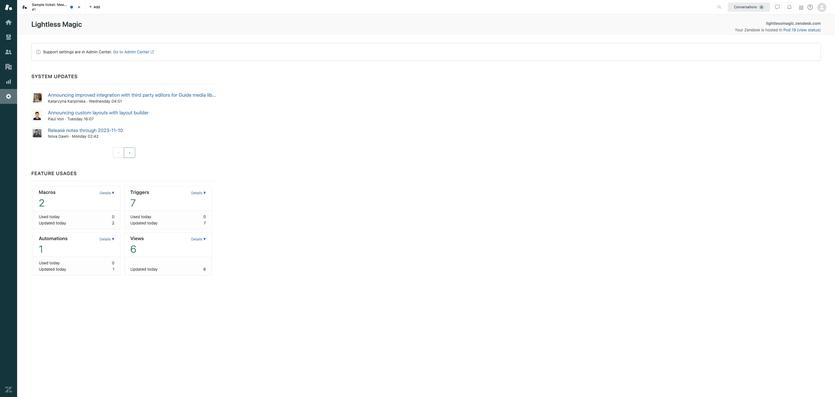 Task type: locate. For each thing, give the bounding box(es) containing it.
builder
[[134, 110, 149, 115]]

tuesday 16:07
[[67, 116, 94, 121]]

updated up views
[[130, 221, 146, 225]]

› button
[[124, 148, 135, 158]]

1 vertical spatial 6
[[203, 267, 206, 272]]

admin left center.
[[86, 49, 98, 54]]

0 horizontal spatial 6
[[130, 243, 136, 255]]

the
[[66, 3, 72, 7]]

lightlessmagic .zendesk.com your zendesk is hosted in pod 19 ( view status )
[[735, 21, 821, 32]]

button displays agent's chat status as invisible. image
[[775, 5, 780, 9]]

used today down macros 2
[[39, 214, 60, 219]]

1 announcing from the top
[[48, 92, 74, 98]]

0 vertical spatial announcing
[[48, 92, 74, 98]]

notifications image
[[787, 5, 792, 9]]

0 vertical spatial with
[[121, 92, 130, 98]]

›
[[129, 150, 131, 155]]

views 6
[[130, 236, 144, 255]]

used today for 7
[[130, 214, 151, 219]]

notes
[[66, 127, 78, 133]]

view status link
[[799, 27, 819, 32]]

admin right to at the left of the page
[[124, 49, 136, 54]]

▼ for 6
[[203, 237, 206, 241]]

your
[[735, 27, 743, 32]]

get help image
[[808, 5, 813, 10]]

sample ticket: meet the ticket #1
[[32, 3, 82, 12]]

7
[[130, 197, 136, 209], [204, 221, 206, 225]]

details for 1
[[100, 237, 111, 241]]

used down triggers 7
[[130, 214, 140, 219]]

karpinska
[[67, 99, 86, 104]]

feature usages
[[31, 171, 77, 176]]

go
[[113, 49, 118, 54]]

used today down automations 1
[[39, 261, 60, 265]]

1 horizontal spatial 1
[[113, 267, 114, 272]]

6
[[130, 243, 136, 255], [203, 267, 206, 272]]

2 inside macros 2
[[39, 197, 45, 209]]

conversations button
[[728, 2, 770, 12]]

for
[[171, 92, 177, 98]]

11-
[[111, 127, 118, 133]]

updated down automations 1
[[39, 267, 55, 272]]

details ▼ for 7
[[191, 191, 206, 195]]

paul
[[48, 116, 56, 121]]

1 horizontal spatial with
[[121, 92, 130, 98]]

updated today for 2
[[39, 221, 66, 225]]

updated today up automations
[[39, 221, 66, 225]]

announcing up von
[[48, 110, 74, 115]]

main element
[[0, 0, 17, 397]]

with down the 04:51
[[109, 110, 118, 115]]

guide
[[179, 92, 191, 98]]

system updates
[[31, 74, 78, 79]]

tab
[[17, 0, 86, 14]]

updated today up views
[[130, 221, 158, 225]]

0 vertical spatial 1
[[39, 243, 43, 255]]

6 inside the "views 6"
[[130, 243, 136, 255]]

in
[[779, 27, 782, 32], [82, 49, 85, 54]]

organizations image
[[5, 63, 12, 70]]

▼ for 7
[[203, 191, 206, 195]]

status
[[31, 43, 821, 61]]

details for 7
[[191, 191, 202, 195]]

updated today down automations 1
[[39, 267, 66, 272]]

)
[[819, 27, 821, 32]]

monday
[[72, 134, 87, 139]]

details ▼ for 6
[[191, 237, 206, 241]]

used today down triggers 7
[[130, 214, 151, 219]]

updated today down the "views 6"
[[130, 267, 158, 272]]

1 vertical spatial in
[[82, 49, 85, 54]]

settings
[[59, 49, 74, 54]]

announcing up katarzyna
[[48, 92, 74, 98]]

2
[[39, 197, 45, 209], [112, 221, 114, 225]]

feature
[[31, 171, 54, 176]]

0 vertical spatial in
[[779, 27, 782, 32]]

in right are
[[82, 49, 85, 54]]

system
[[31, 74, 52, 79]]

1 horizontal spatial 7
[[204, 221, 206, 225]]

views
[[130, 236, 144, 241]]

1 horizontal spatial 2
[[112, 221, 114, 225]]

announcing custom layouts with layout builder
[[48, 110, 149, 115]]

used down macros 2
[[39, 214, 48, 219]]

announcing improved integration with third party editors for guide media library
[[48, 92, 221, 98]]

with for integration
[[121, 92, 130, 98]]

0 horizontal spatial with
[[109, 110, 118, 115]]

status
[[808, 27, 819, 32]]

1 vertical spatial 1
[[113, 267, 114, 272]]

0 horizontal spatial 7
[[130, 197, 136, 209]]

0 vertical spatial 7
[[130, 197, 136, 209]]

view
[[799, 27, 807, 32]]

0 for 7
[[203, 214, 206, 219]]

used for 2
[[39, 214, 48, 219]]

media
[[193, 92, 206, 98]]

▼ for 2
[[112, 191, 114, 195]]

updated today for 6
[[130, 267, 158, 272]]

dawn
[[58, 134, 69, 139]]

2 announcing from the top
[[48, 110, 74, 115]]

0 vertical spatial 2
[[39, 197, 45, 209]]

1 horizontal spatial in
[[779, 27, 782, 32]]

2 admin from the left
[[124, 49, 136, 54]]

1 horizontal spatial admin
[[124, 49, 136, 54]]

1
[[39, 243, 43, 255], [113, 267, 114, 272]]

layout
[[119, 110, 133, 115]]

to
[[119, 49, 123, 54]]

0 vertical spatial 6
[[130, 243, 136, 255]]

02:42
[[88, 134, 99, 139]]

lightlessmagic
[[766, 21, 794, 26]]

1 vertical spatial with
[[109, 110, 118, 115]]

0 horizontal spatial 1
[[39, 243, 43, 255]]

1 vertical spatial announcing
[[48, 110, 74, 115]]

updated for 1
[[39, 267, 55, 272]]

used down automations 1
[[39, 261, 48, 265]]

integration
[[97, 92, 120, 98]]

1 admin from the left
[[86, 49, 98, 54]]

tuesday
[[67, 116, 83, 121]]

updated
[[39, 221, 55, 225], [130, 221, 146, 225], [39, 267, 55, 272], [130, 267, 146, 272]]

details
[[100, 191, 111, 195], [191, 191, 202, 195], [100, 237, 111, 241], [191, 237, 202, 241]]

zendesk image
[[5, 386, 12, 393]]

with
[[121, 92, 130, 98], [109, 110, 118, 115]]

third
[[131, 92, 141, 98]]

2023-
[[98, 127, 111, 133]]

details ▼
[[100, 191, 114, 195], [191, 191, 206, 195], [100, 237, 114, 241], [191, 237, 206, 241]]

in left pod
[[779, 27, 782, 32]]

updated down the "views 6"
[[130, 267, 146, 272]]

0 horizontal spatial 2
[[39, 197, 45, 209]]

used today
[[39, 214, 60, 219], [130, 214, 151, 219], [39, 261, 60, 265]]

with left third
[[121, 92, 130, 98]]

updated up automations
[[39, 221, 55, 225]]

go to admin center link
[[113, 49, 154, 54]]

today
[[49, 214, 60, 219], [141, 214, 151, 219], [56, 221, 66, 225], [147, 221, 158, 225], [49, 261, 60, 265], [56, 267, 66, 272], [147, 267, 158, 272]]

0 horizontal spatial admin
[[86, 49, 98, 54]]

automations 1
[[39, 236, 68, 255]]

announcing
[[48, 92, 74, 98], [48, 110, 74, 115]]

is
[[761, 27, 764, 32]]



Task type: vqa. For each thing, say whether or not it's contained in the screenshot.


Task type: describe. For each thing, give the bounding box(es) containing it.
lightless
[[31, 20, 61, 28]]

views image
[[5, 33, 12, 41]]

nova
[[48, 134, 57, 139]]

zendesk products image
[[799, 6, 803, 10]]

1 horizontal spatial 6
[[203, 267, 206, 272]]

monday 02:42
[[72, 134, 99, 139]]

katarzyna
[[48, 99, 66, 104]]

von
[[57, 116, 64, 121]]

close image
[[76, 4, 82, 10]]

release
[[48, 127, 65, 133]]

hosted
[[765, 27, 778, 32]]

triggers 7
[[130, 190, 149, 209]]

meet
[[57, 3, 65, 7]]

party
[[143, 92, 154, 98]]

usages
[[56, 171, 77, 176]]

#1
[[32, 7, 36, 12]]

lightless magic
[[31, 20, 82, 28]]

macros
[[39, 190, 56, 195]]

details ▼ for 2
[[100, 191, 114, 195]]

used for 1
[[39, 261, 48, 265]]

get started image
[[5, 19, 12, 26]]

announcing for announcing improved integration with third party editors for guide media library
[[48, 92, 74, 98]]

ticket:
[[45, 3, 56, 7]]

updated for 2
[[39, 221, 55, 225]]

1 inside automations 1
[[39, 243, 43, 255]]

admin image
[[5, 93, 12, 100]]

19
[[792, 27, 796, 32]]

editors
[[155, 92, 170, 98]]

in inside "lightlessmagic .zendesk.com your zendesk is hosted in pod 19 ( view status )"
[[779, 27, 782, 32]]

status containing support settings are in admin center.
[[31, 43, 821, 61]]

triggers
[[130, 190, 149, 195]]

(opens in a new tab) image
[[149, 50, 154, 54]]

details for 2
[[100, 191, 111, 195]]

conversations
[[734, 5, 757, 9]]

▼ for 1
[[112, 237, 114, 241]]

‹ button
[[113, 148, 124, 158]]

release notes through 2023-11-10
[[48, 127, 123, 133]]

improved
[[75, 92, 95, 98]]

updates
[[54, 74, 78, 79]]

macros 2
[[39, 190, 56, 209]]

layouts
[[92, 110, 108, 115]]

tab containing sample ticket: meet the ticket
[[17, 0, 86, 14]]

updated for 7
[[130, 221, 146, 225]]

katarzyna karpinska
[[48, 99, 86, 104]]

1 vertical spatial 2
[[112, 221, 114, 225]]

updated today for 7
[[130, 221, 158, 225]]

library
[[207, 92, 221, 98]]

0 for 2
[[112, 214, 114, 219]]

custom
[[75, 110, 91, 115]]

go to admin center
[[113, 49, 149, 54]]

through
[[80, 127, 97, 133]]

(
[[797, 27, 799, 32]]

updated today for 1
[[39, 267, 66, 272]]

details for 6
[[191, 237, 202, 241]]

with for layouts
[[109, 110, 118, 115]]

wednesday
[[89, 99, 110, 104]]

tabs tab list
[[17, 0, 712, 14]]

center.
[[99, 49, 112, 54]]

pod 19 link
[[783, 27, 797, 32]]

0 for 1
[[112, 261, 114, 265]]

magic
[[62, 20, 82, 28]]

center
[[137, 49, 149, 54]]

zendesk support image
[[5, 4, 12, 11]]

used today for 1
[[39, 261, 60, 265]]

7 inside triggers 7
[[130, 197, 136, 209]]

.zendesk.com
[[794, 21, 821, 26]]

add
[[94, 5, 100, 9]]

1 vertical spatial 7
[[204, 221, 206, 225]]

ticket
[[73, 3, 82, 7]]

16:07
[[84, 116, 94, 121]]

zendesk
[[744, 27, 760, 32]]

customers image
[[5, 48, 12, 56]]

used today for 2
[[39, 214, 60, 219]]

updated for 6
[[130, 267, 146, 272]]

sample
[[32, 3, 44, 7]]

pod
[[783, 27, 791, 32]]

support
[[43, 49, 58, 54]]

wednesday 04:51
[[89, 99, 122, 104]]

automations
[[39, 236, 68, 241]]

04:51
[[111, 99, 122, 104]]

paul von
[[48, 116, 64, 121]]

add button
[[86, 0, 103, 14]]

details ▼ for 1
[[100, 237, 114, 241]]

0 horizontal spatial in
[[82, 49, 85, 54]]

support settings are in admin center.
[[43, 49, 112, 54]]

are
[[75, 49, 81, 54]]

announcing for announcing custom layouts with layout builder
[[48, 110, 74, 115]]

‹
[[118, 150, 119, 155]]

reporting image
[[5, 78, 12, 85]]

10
[[118, 127, 123, 133]]

used for 7
[[130, 214, 140, 219]]

nova dawn
[[48, 134, 69, 139]]



